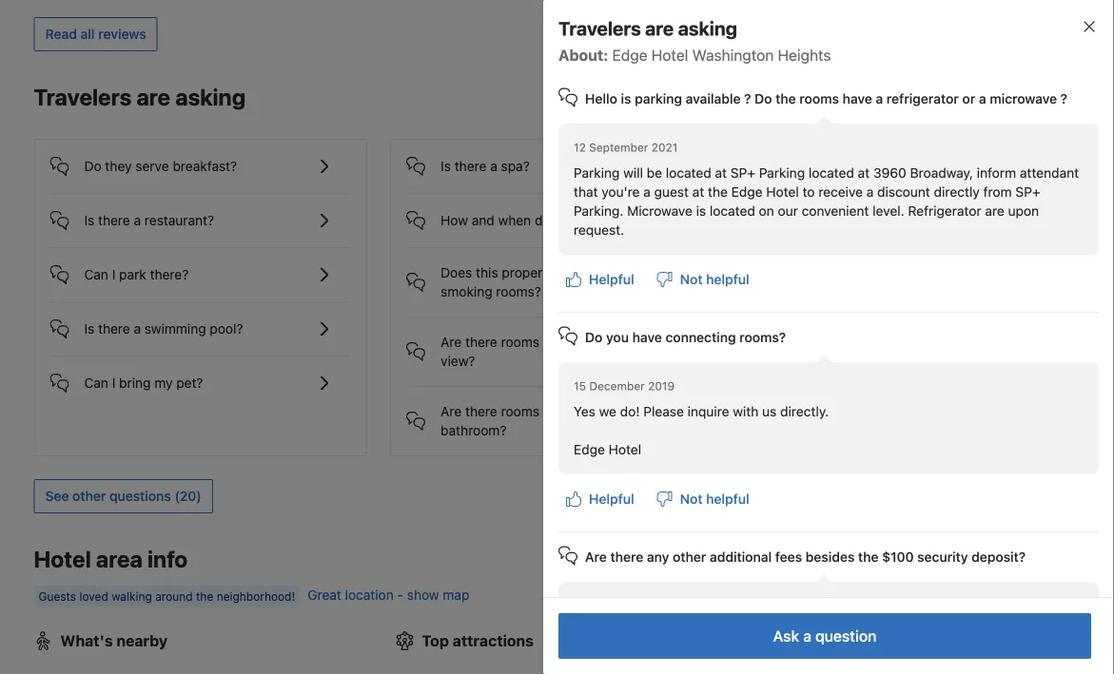 Task type: locate. For each thing, give the bounding box(es) containing it.
answer
[[895, 343, 939, 359]]

1 horizontal spatial sp+
[[1016, 184, 1041, 200]]

i for can i bring my pet?
[[112, 375, 116, 391]]

i right do
[[554, 213, 558, 228]]

2 vertical spatial i
[[112, 375, 116, 391]]

directly.
[[781, 404, 829, 420]]

the left $100
[[859, 550, 879, 565]]

an left instant
[[831, 343, 846, 359]]

2 can from the top
[[84, 375, 108, 391]]

are
[[441, 334, 462, 350], [441, 404, 462, 420], [585, 550, 607, 565]]

1 horizontal spatial travelers
[[559, 17, 641, 40]]

hotel up parking
[[652, 46, 689, 64]]

helpful up connecting
[[707, 272, 750, 288]]

is right microwave
[[697, 203, 707, 219]]

0 vertical spatial are
[[441, 334, 462, 350]]

non-
[[591, 265, 620, 281]]

0 horizontal spatial to
[[803, 184, 815, 200]]

with for a
[[543, 404, 569, 420]]

see up hotel area info at the left bottom of page
[[45, 489, 69, 504]]

1 horizontal spatial ?
[[1061, 91, 1068, 107]]

1 vertical spatial helpful
[[589, 492, 635, 507]]

asking
[[678, 17, 738, 40], [175, 84, 246, 110]]

not helpful button down "yes we do! please inquire with us directly. edge hotel"
[[650, 483, 757, 517]]

sp+
[[731, 165, 756, 181], [1016, 184, 1041, 200]]

see right security in the bottom of the page
[[976, 553, 1000, 569]]

1 vertical spatial not
[[680, 492, 703, 507]]

that
[[574, 184, 598, 200]]

there inside button
[[98, 213, 130, 228]]

edge inside travelers are asking about: edge hotel washington heights
[[613, 46, 648, 64]]

availability
[[1003, 91, 1070, 106], [1003, 553, 1070, 569]]

travelers inside travelers are asking about: edge hotel washington heights
[[559, 17, 641, 40]]

1 not helpful button from the top
[[650, 263, 757, 297]]

0 horizontal spatial parking
[[574, 165, 620, 181]]

rooms? down property
[[496, 284, 542, 300]]

1 see availability from the top
[[976, 91, 1070, 106]]

helpful down request.
[[589, 272, 635, 288]]

1 horizontal spatial rooms?
[[740, 330, 786, 346]]

1 vertical spatial not helpful button
[[650, 483, 757, 517]]

there down they
[[98, 213, 130, 228]]

1 vertical spatial travelers
[[34, 84, 132, 110]]

a left restaurant?
[[134, 213, 141, 228]]

1 helpful from the top
[[589, 272, 635, 288]]

have right we
[[799, 343, 828, 359]]

are left any
[[585, 550, 607, 565]]

broadway,
[[911, 165, 974, 181]]

you
[[606, 330, 629, 346]]

to left "most"
[[942, 343, 955, 359]]

located up guest
[[666, 165, 712, 181]]

have
[[843, 91, 873, 107], [558, 265, 587, 281], [633, 330, 662, 346], [799, 343, 828, 359]]

helpful button down private
[[559, 483, 642, 517]]

a right ask
[[804, 628, 812, 646]]

breakfast?
[[173, 158, 237, 174]]

0 horizontal spatial ?
[[745, 91, 752, 107]]

other right any
[[673, 550, 707, 565]]

the right guest
[[708, 184, 728, 200]]

microwave
[[990, 91, 1058, 107]]

are inside are there rooms with an ocean view?
[[441, 334, 462, 350]]

2 vertical spatial is
[[84, 321, 95, 337]]

2 horizontal spatial are
[[986, 203, 1005, 219]]

rooms? right connecting
[[740, 330, 786, 346]]

0 vertical spatial not helpful
[[680, 272, 750, 288]]

there for is there a swimming pool?
[[98, 321, 130, 337]]

1 vertical spatial rooms?
[[740, 330, 786, 346]]

us
[[763, 404, 777, 420]]

asking up do they serve breakfast? "button"
[[175, 84, 246, 110]]

is there a spa? button
[[407, 140, 708, 178]]

located left on
[[710, 203, 756, 219]]

not helpful button up connecting
[[650, 263, 757, 297]]

at right 'be' at the right top of the page
[[715, 165, 727, 181]]

see availability right security in the bottom of the page
[[976, 553, 1070, 569]]

rooms inside are there rooms with a private bathroom?
[[501, 404, 540, 420]]

helpful for inquire
[[707, 492, 750, 507]]

is there a restaurant? button
[[50, 194, 351, 232]]

a inside are there rooms with a private bathroom?
[[573, 404, 580, 420]]

is down can i park there?
[[84, 321, 95, 337]]

at left the 3960
[[858, 165, 870, 181]]

other
[[72, 489, 106, 504], [673, 550, 707, 565]]

are up serve
[[137, 84, 171, 110]]

refrigerator
[[909, 203, 982, 219]]

not helpful for at
[[680, 272, 750, 288]]

0 horizontal spatial the
[[708, 184, 728, 200]]

asking inside travelers are asking about: edge hotel washington heights
[[678, 17, 738, 40]]

are up view?
[[441, 334, 462, 350]]

private
[[583, 404, 626, 420]]

1 vertical spatial see availability button
[[964, 544, 1081, 579]]

do
[[755, 91, 773, 107], [84, 158, 102, 174], [585, 330, 603, 346]]

questions left (20)
[[109, 489, 171, 504]]

from
[[984, 184, 1013, 200]]

asking for travelers are asking about: edge hotel washington heights
[[678, 17, 738, 40]]

with
[[543, 334, 569, 350], [543, 404, 569, 420], [733, 404, 759, 420]]

is for is there a restaurant?
[[84, 213, 95, 228]]

question
[[816, 628, 877, 646]]

1 availability from the top
[[1003, 91, 1070, 106]]

0 horizontal spatial rooms?
[[496, 284, 542, 300]]

0 vertical spatial asking
[[678, 17, 738, 40]]

are inside are there rooms with a private bathroom?
[[441, 404, 462, 420]]

other inside button
[[72, 489, 106, 504]]

hotel up our
[[767, 184, 799, 200]]

1 horizontal spatial edge
[[613, 46, 648, 64]]

1 vertical spatial asking
[[175, 84, 246, 110]]

edge down the yes
[[574, 442, 605, 458]]

0 vertical spatial the
[[776, 91, 797, 107]]

helpful button for parking will be located at sp+ parking located at 3960 broadway, inform attendant that you're a guest at the edge hotel to receive a discount directly from sp+ parking. microwave is located on our convenient level. refrigerator are upon request.
[[559, 263, 642, 297]]

1 vertical spatial helpful
[[707, 492, 750, 507]]

availability right or
[[1003, 91, 1070, 106]]

instant
[[850, 343, 891, 359]]

there
[[455, 158, 487, 174], [98, 213, 130, 228], [98, 321, 130, 337], [466, 334, 498, 350], [466, 404, 498, 420], [611, 550, 644, 565]]

1 horizontal spatial other
[[673, 550, 707, 565]]

are there rooms with an ocean view? button
[[407, 318, 708, 371]]

helpful button for yes we do! please inquire with us directly. edge hotel
[[559, 483, 642, 517]]

?
[[745, 91, 752, 107], [1061, 91, 1068, 107]]

asking up washington
[[678, 17, 738, 40]]

does
[[441, 265, 473, 281]]

1 vertical spatial rooms
[[501, 334, 540, 350]]

is up can i park there?
[[84, 213, 95, 228]]

other up hotel area info at the left bottom of page
[[72, 489, 106, 504]]

does this property have non- smoking rooms?
[[441, 265, 620, 300]]

1 vertical spatial is
[[84, 213, 95, 228]]

rooms down heights
[[800, 91, 840, 107]]

0 vertical spatial are
[[646, 17, 674, 40]]

0 horizontal spatial other
[[72, 489, 106, 504]]

0 vertical spatial questions
[[993, 343, 1053, 359]]

? right available
[[745, 91, 752, 107]]

there inside are there rooms with a private bathroom?
[[466, 404, 498, 420]]

have right the you
[[633, 330, 662, 346]]

0 vertical spatial not helpful button
[[650, 263, 757, 297]]

there inside are there rooms with an ocean view?
[[466, 334, 498, 350]]

0 vertical spatial edge
[[613, 46, 648, 64]]

0 horizontal spatial is
[[621, 91, 632, 107]]

can inside 'can i park there?' button
[[84, 267, 108, 283]]

0 vertical spatial availability
[[1003, 91, 1070, 106]]

rooms
[[800, 91, 840, 107], [501, 334, 540, 350], [501, 404, 540, 420]]

1 vertical spatial sp+
[[1016, 184, 1041, 200]]

travelers down all
[[34, 84, 132, 110]]

2 vertical spatial rooms
[[501, 404, 540, 420]]

park
[[119, 267, 146, 283]]

is inside button
[[441, 158, 451, 174]]

0 vertical spatial see availability
[[976, 91, 1070, 106]]

see availability up inform
[[976, 91, 1070, 106]]

there down park
[[98, 321, 130, 337]]

0 horizontal spatial travelers
[[34, 84, 132, 110]]

what's nearby
[[60, 632, 168, 651]]

can inside can i bring my pet? button
[[84, 375, 108, 391]]

1 vertical spatial questions
[[109, 489, 171, 504]]

0 vertical spatial travelers
[[559, 17, 641, 40]]

there left spa?
[[455, 158, 487, 174]]

ask
[[774, 628, 800, 646]]

is right hello
[[621, 91, 632, 107]]

do left they
[[84, 158, 102, 174]]

a down 15
[[573, 404, 580, 420]]

see availability button
[[964, 82, 1081, 116], [964, 544, 1081, 579]]

1 vertical spatial is
[[697, 203, 707, 219]]

with left us
[[733, 404, 759, 420]]

2 vertical spatial do
[[585, 330, 603, 346]]

how
[[441, 213, 468, 228]]

1 horizontal spatial asking
[[678, 17, 738, 40]]

0 vertical spatial sp+
[[731, 165, 756, 181]]

0 vertical spatial helpful
[[707, 272, 750, 288]]

rooms?
[[496, 284, 542, 300], [740, 330, 786, 346]]

2 vertical spatial are
[[986, 203, 1005, 219]]

0 vertical spatial to
[[803, 184, 815, 200]]

do for do you have connecting rooms?
[[585, 330, 603, 346]]

1 vertical spatial helpful button
[[559, 483, 642, 517]]

rooms? inside does this property have non- smoking rooms?
[[496, 284, 542, 300]]

questions
[[993, 343, 1053, 359], [109, 489, 171, 504]]

asking for travelers are asking
[[175, 84, 246, 110]]

can i park there? button
[[50, 248, 351, 286]]

are inside parking will be located at sp+ parking located at 3960 broadway, inform attendant that you're a guest at the edge hotel to receive a discount directly from sp+ parking. microwave is located on our convenient level. refrigerator are upon request.
[[986, 203, 1005, 219]]

there up view?
[[466, 334, 498, 350]]

0 vertical spatial rooms?
[[496, 284, 542, 300]]

0 vertical spatial see
[[976, 91, 1000, 106]]

questions right "most"
[[993, 343, 1053, 359]]

travelers for travelers are asking about: edge hotel washington heights
[[559, 17, 641, 40]]

1 vertical spatial see
[[45, 489, 69, 504]]

do inside "button"
[[84, 158, 102, 174]]

ask a question
[[774, 628, 877, 646]]

are up parking
[[646, 17, 674, 40]]

a left swimming
[[134, 321, 141, 337]]

1 horizontal spatial are
[[646, 17, 674, 40]]

public
[[784, 632, 830, 651]]

have inside does this property have non- smoking rooms?
[[558, 265, 587, 281]]

microwave
[[628, 203, 693, 219]]

rooms down does this property have non- smoking rooms?
[[501, 334, 540, 350]]

sp+ up "upon"
[[1016, 184, 1041, 200]]

i left bring
[[112, 375, 116, 391]]

a inside 'button'
[[134, 321, 141, 337]]

is up how
[[441, 158, 451, 174]]

there for is there a restaurant?
[[98, 213, 130, 228]]

do left the you
[[585, 330, 603, 346]]

1 vertical spatial edge
[[732, 184, 763, 200]]

do right available
[[755, 91, 773, 107]]

helpful down we
[[589, 492, 635, 507]]

1 helpful button from the top
[[559, 263, 642, 297]]

are down from at the top of page
[[986, 203, 1005, 219]]

bring
[[119, 375, 151, 391]]

see right refrigerator
[[976, 91, 1000, 106]]

2 vertical spatial are
[[585, 550, 607, 565]]

are inside dialog
[[585, 550, 607, 565]]

with inside are there rooms with a private bathroom?
[[543, 404, 569, 420]]

see
[[976, 91, 1000, 106], [45, 489, 69, 504], [976, 553, 1000, 569]]

0 vertical spatial helpful button
[[559, 263, 642, 297]]

located up receive
[[809, 165, 855, 181]]

0 vertical spatial see availability button
[[964, 82, 1081, 116]]

the down heights
[[776, 91, 797, 107]]

read
[[45, 26, 77, 42]]

have left non-
[[558, 265, 587, 281]]

our
[[778, 203, 799, 219]]

0 vertical spatial can
[[84, 267, 108, 283]]

not down "yes we do! please inquire with us directly. edge hotel"
[[680, 492, 703, 507]]

1 see availability button from the top
[[964, 82, 1081, 116]]

most
[[958, 343, 989, 359]]

can left bring
[[84, 375, 108, 391]]

not helpful button for inquire
[[650, 483, 757, 517]]

? right "microwave"
[[1061, 91, 1068, 107]]

1 vertical spatial not helpful
[[680, 492, 750, 507]]

to
[[803, 184, 815, 200], [942, 343, 955, 359]]

1 vertical spatial the
[[708, 184, 728, 200]]

not
[[680, 272, 703, 288], [680, 492, 703, 507]]

are inside travelers are asking about: edge hotel washington heights
[[646, 17, 674, 40]]

do they serve breakfast? button
[[50, 140, 351, 178]]

is inside 'button'
[[84, 321, 95, 337]]

with left the yes
[[543, 404, 569, 420]]

when
[[498, 213, 531, 228]]

pet?
[[176, 375, 203, 391]]

not helpful for inquire
[[680, 492, 750, 507]]

with inside are there rooms with an ocean view?
[[543, 334, 569, 350]]

0 horizontal spatial questions
[[109, 489, 171, 504]]

2 see availability from the top
[[976, 553, 1070, 569]]

0 horizontal spatial do
[[84, 158, 102, 174]]

1 not helpful from the top
[[680, 272, 750, 288]]

0 vertical spatial is
[[621, 91, 632, 107]]

is inside button
[[84, 213, 95, 228]]

2 vertical spatial the
[[859, 550, 879, 565]]

0 horizontal spatial an
[[573, 334, 588, 350]]

2 helpful from the top
[[707, 492, 750, 507]]

1 vertical spatial other
[[673, 550, 707, 565]]

rooms inside are there rooms with an ocean view?
[[501, 334, 540, 350]]

travelers up about:
[[559, 17, 641, 40]]

1 ? from the left
[[745, 91, 752, 107]]

edge up on
[[732, 184, 763, 200]]

with left ocean
[[543, 334, 569, 350]]

0 vertical spatial helpful
[[589, 272, 635, 288]]

helpful for at
[[707, 272, 750, 288]]

1 helpful from the top
[[707, 272, 750, 288]]

1 vertical spatial are
[[441, 404, 462, 420]]

a
[[876, 91, 884, 107], [979, 91, 987, 107], [490, 158, 498, 174], [644, 184, 651, 200], [867, 184, 874, 200], [134, 213, 141, 228], [134, 321, 141, 337], [573, 404, 580, 420], [804, 628, 812, 646]]

located
[[666, 165, 712, 181], [809, 165, 855, 181], [710, 203, 756, 219]]

helpful button down request.
[[559, 263, 642, 297]]

availability right security in the bottom of the page
[[1003, 553, 1070, 569]]

there left any
[[611, 550, 644, 565]]

convenient
[[802, 203, 869, 219]]

2 vertical spatial see
[[976, 553, 1000, 569]]

a inside button
[[134, 213, 141, 228]]

1 vertical spatial availability
[[1003, 553, 1070, 569]]

1 vertical spatial can
[[84, 375, 108, 391]]

info
[[148, 546, 188, 573]]

0 vertical spatial is
[[441, 158, 451, 174]]

at
[[715, 165, 727, 181], [858, 165, 870, 181], [693, 184, 705, 200]]

0 horizontal spatial edge
[[574, 442, 605, 458]]

can left park
[[84, 267, 108, 283]]

a left refrigerator
[[876, 91, 884, 107]]

security
[[918, 550, 969, 565]]

yes we do! please inquire with us directly. edge hotel
[[574, 404, 829, 458]]

not helpful up connecting
[[680, 272, 750, 288]]

we
[[776, 343, 795, 359]]

1 horizontal spatial is
[[697, 203, 707, 219]]

not up do you have connecting rooms?
[[680, 272, 703, 288]]

0 vertical spatial other
[[72, 489, 106, 504]]

1 can from the top
[[84, 267, 108, 283]]

read all reviews
[[45, 26, 146, 42]]

2 not from the top
[[680, 492, 703, 507]]

parking up our
[[759, 165, 806, 181]]

0 horizontal spatial asking
[[175, 84, 246, 110]]

an left ocean
[[573, 334, 588, 350]]

transit
[[833, 632, 882, 651]]

2 availability from the top
[[1003, 553, 1070, 569]]

a right or
[[979, 91, 987, 107]]

i left park
[[112, 267, 116, 283]]

nearby
[[116, 632, 168, 651]]

there inside 'button'
[[98, 321, 130, 337]]

parking will be located at sp+ parking located at 3960 broadway, inform attendant that you're a guest at the edge hotel to receive a discount directly from sp+ parking. microwave is located on our convenient level. refrigerator are upon request.
[[574, 165, 1080, 238]]

1 vertical spatial do
[[84, 158, 102, 174]]

2 helpful from the top
[[589, 492, 635, 507]]

rooms? inside 'travelers are asking' dialog
[[740, 330, 786, 346]]

0 vertical spatial rooms
[[800, 91, 840, 107]]

all
[[80, 26, 95, 42]]

request.
[[574, 222, 625, 238]]

there up the bathroom?
[[466, 404, 498, 420]]

see availability for asking
[[976, 91, 1070, 106]]

availability for travelers are asking
[[1003, 91, 1070, 106]]

2 horizontal spatial edge
[[732, 184, 763, 200]]

2 not helpful button from the top
[[650, 483, 757, 517]]

2 helpful button from the top
[[559, 483, 642, 517]]

1 vertical spatial see availability
[[976, 553, 1070, 569]]

1 horizontal spatial parking
[[759, 165, 806, 181]]

not helpful up additional
[[680, 492, 750, 507]]

attendant
[[1020, 165, 1080, 181]]

hotel area info
[[34, 546, 188, 573]]

1 vertical spatial i
[[112, 267, 116, 283]]

receive
[[819, 184, 863, 200]]

0 horizontal spatial are
[[137, 84, 171, 110]]

level.
[[873, 203, 905, 219]]

helpful for parking will be located at sp+ parking located at 3960 broadway, inform attendant that you're a guest at the edge hotel to receive a discount directly from sp+ parking. microwave is located on our convenient level. refrigerator are upon request.
[[589, 272, 635, 288]]

$100
[[883, 550, 914, 565]]

to left receive
[[803, 184, 815, 200]]

2 vertical spatial edge
[[574, 442, 605, 458]]

i
[[554, 213, 558, 228], [112, 267, 116, 283], [112, 375, 116, 391]]

top
[[422, 632, 449, 651]]

ask a question button
[[559, 614, 1092, 660]]

0 vertical spatial do
[[755, 91, 773, 107]]

1 parking from the left
[[574, 165, 620, 181]]

helpful button
[[559, 263, 642, 297], [559, 483, 642, 517]]

sp+ down available
[[731, 165, 756, 181]]

rooms up the bathroom?
[[501, 404, 540, 420]]

hotel down do!
[[609, 442, 642, 458]]

there inside 'travelers are asking' dialog
[[611, 550, 644, 565]]

hotel left area
[[34, 546, 91, 573]]

at right guest
[[693, 184, 705, 200]]

hotel inside "yes we do! please inquire with us directly. edge hotel"
[[609, 442, 642, 458]]

1 horizontal spatial do
[[585, 330, 603, 346]]

the inside parking will be located at sp+ parking located at 3960 broadway, inform attendant that you're a guest at the edge hotel to receive a discount directly from sp+ parking. microwave is located on our convenient level. refrigerator are upon request.
[[708, 184, 728, 200]]

parking up that
[[574, 165, 620, 181]]

helpful up additional
[[707, 492, 750, 507]]

1 horizontal spatial to
[[942, 343, 955, 359]]

are up the bathroom?
[[441, 404, 462, 420]]

1 not from the top
[[680, 272, 703, 288]]

0 vertical spatial not
[[680, 272, 703, 288]]

2 not helpful from the top
[[680, 492, 750, 507]]

1 horizontal spatial at
[[715, 165, 727, 181]]

travelers for travelers are asking
[[34, 84, 132, 110]]

1 horizontal spatial questions
[[993, 343, 1053, 359]]

2 see availability button from the top
[[964, 544, 1081, 579]]

edge right about:
[[613, 46, 648, 64]]

not helpful button
[[650, 263, 757, 297], [650, 483, 757, 517]]

1 vertical spatial are
[[137, 84, 171, 110]]



Task type: describe. For each thing, give the bounding box(es) containing it.
see for travelers are asking
[[976, 91, 1000, 106]]

deposit?
[[972, 550, 1026, 565]]

parking.
[[574, 203, 624, 219]]

0 vertical spatial i
[[554, 213, 558, 228]]

directly
[[934, 184, 980, 200]]

see availability button for travelers are asking
[[964, 82, 1081, 116]]

inquire
[[688, 404, 730, 420]]

1 vertical spatial to
[[942, 343, 955, 359]]

be
[[647, 165, 663, 181]]

swimming
[[145, 321, 206, 337]]

are there rooms with a private bathroom? button
[[407, 387, 708, 441]]

can i bring my pet?
[[84, 375, 203, 391]]

on
[[759, 203, 775, 219]]

rooms for private
[[501, 404, 540, 420]]

travelers are asking dialog
[[513, 0, 1115, 675]]

there?
[[150, 267, 189, 283]]

see for hotel area info
[[976, 553, 1000, 569]]

is there a swimming pool?
[[84, 321, 243, 337]]

can i park there?
[[84, 267, 189, 283]]

helpful for yes we do! please inquire with us directly. edge hotel
[[589, 492, 635, 507]]

hotel inside parking will be located at sp+ parking located at 3960 broadway, inform attendant that you're a guest at the edge hotel to receive a discount directly from sp+ parking. microwave is located on our convenient level. refrigerator are upon request.
[[767, 184, 799, 200]]

are for travelers are asking about: edge hotel washington heights
[[646, 17, 674, 40]]

2 horizontal spatial do
[[755, 91, 773, 107]]

edge inside "yes we do! please inquire with us directly. edge hotel"
[[574, 442, 605, 458]]

an inside are there rooms with an ocean view?
[[573, 334, 588, 350]]

about:
[[559, 46, 609, 64]]

12
[[574, 141, 586, 154]]

15
[[574, 380, 586, 393]]

(20)
[[175, 489, 202, 504]]

travelers are asking
[[34, 84, 246, 110]]

a left spa?
[[490, 158, 498, 174]]

or
[[963, 91, 976, 107]]

1 horizontal spatial an
[[831, 343, 846, 359]]

1 horizontal spatial the
[[776, 91, 797, 107]]

smoking
[[441, 284, 493, 300]]

does this property have non- smoking rooms? button
[[407, 248, 708, 302]]

still looking?
[[857, 237, 971, 259]]

washington
[[693, 46, 774, 64]]

they
[[105, 158, 132, 174]]

inform
[[977, 165, 1017, 181]]

december
[[590, 380, 645, 393]]

do for do they serve breakfast?
[[84, 158, 102, 174]]

how and when do i pay? button
[[407, 194, 708, 232]]

will
[[624, 165, 643, 181]]

12 september 2021
[[574, 141, 678, 154]]

hotel inside travelers are asking about: edge hotel washington heights
[[652, 46, 689, 64]]

with for an
[[543, 334, 569, 350]]

see inside button
[[45, 489, 69, 504]]

0 horizontal spatial at
[[693, 184, 705, 200]]

0 horizontal spatial sp+
[[731, 165, 756, 181]]

how and when do i pay?
[[441, 213, 590, 228]]

i for can i park there?
[[112, 267, 116, 283]]

view?
[[441, 354, 475, 369]]

are for are there rooms with a private bathroom?
[[441, 404, 462, 420]]

2 ? from the left
[[1061, 91, 1068, 107]]

yes
[[574, 404, 596, 420]]

there for is there a spa?
[[455, 158, 487, 174]]

can i bring my pet? button
[[50, 357, 351, 395]]

any
[[647, 550, 670, 565]]

rooms for ocean
[[501, 334, 540, 350]]

is there a swimming pool? button
[[50, 303, 351, 341]]

do they serve breakfast?
[[84, 158, 237, 174]]

are there rooms with an ocean view?
[[441, 334, 628, 369]]

see availability for info
[[976, 553, 1070, 569]]

availability for hotel area info
[[1003, 553, 1070, 569]]

other inside 'travelers are asking' dialog
[[673, 550, 707, 565]]

a down 'be' at the right top of the page
[[644, 184, 651, 200]]

bathroom?
[[441, 423, 507, 439]]

is for is there a swimming pool?
[[84, 321, 95, 337]]

looking?
[[895, 237, 971, 259]]

not for located
[[680, 272, 703, 288]]

with inside "yes we do! please inquire with us directly. edge hotel"
[[733, 404, 759, 420]]

hello
[[585, 91, 618, 107]]

there for are there rooms with an ocean view?
[[466, 334, 498, 350]]

are there any other additional fees besides the $100 security deposit?
[[585, 550, 1026, 565]]

read all reviews button
[[34, 17, 158, 51]]

we
[[599, 404, 617, 420]]

rooms inside 'travelers are asking' dialog
[[800, 91, 840, 107]]

september
[[589, 141, 649, 154]]

pay?
[[561, 213, 590, 228]]

not for please
[[680, 492, 703, 507]]

please
[[644, 404, 684, 420]]

a up level.
[[867, 184, 874, 200]]

see availability button for hotel area info
[[964, 544, 1081, 579]]

can for can i park there?
[[84, 267, 108, 283]]

spa?
[[501, 158, 530, 174]]

2 parking from the left
[[759, 165, 806, 181]]

connecting
[[666, 330, 736, 346]]

there for are there rooms with a private bathroom?
[[466, 404, 498, 420]]

what's
[[60, 632, 113, 651]]

my
[[154, 375, 173, 391]]

upon
[[1009, 203, 1040, 219]]

are for are there rooms with an ocean view?
[[441, 334, 462, 350]]

is inside parking will be located at sp+ parking located at 3960 broadway, inform attendant that you're a guest at the edge hotel to receive a discount directly from sp+ parking. microwave is located on our convenient level. refrigerator are upon request.
[[697, 203, 707, 219]]

hello is parking available ? do the rooms have a refrigerator or a microwave ?
[[585, 91, 1068, 107]]

reviews
[[98, 26, 146, 42]]

not helpful button for at
[[650, 263, 757, 297]]

public transit
[[784, 632, 882, 651]]

additional
[[710, 550, 772, 565]]

available
[[686, 91, 741, 107]]

do
[[535, 213, 551, 228]]

edge inside parking will be located at sp+ parking located at 3960 broadway, inform attendant that you're a guest at the edge hotel to receive a discount directly from sp+ parking. microwave is located on our convenient level. refrigerator are upon request.
[[732, 184, 763, 200]]

have left refrigerator
[[843, 91, 873, 107]]

ocean
[[591, 334, 628, 350]]

is for is there a spa?
[[441, 158, 451, 174]]

there for are there any other additional fees besides the $100 security deposit?
[[611, 550, 644, 565]]

see other questions (20) button
[[34, 480, 213, 514]]

this
[[476, 265, 498, 281]]

are for are there any other additional fees besides the $100 security deposit?
[[585, 550, 607, 565]]

and
[[472, 213, 495, 228]]

2 horizontal spatial the
[[859, 550, 879, 565]]

is there a spa?
[[441, 158, 530, 174]]

3960
[[874, 165, 907, 181]]

top attractions
[[422, 632, 534, 651]]

area
[[96, 546, 143, 573]]

2 horizontal spatial at
[[858, 165, 870, 181]]

are for travelers are asking
[[137, 84, 171, 110]]

15 december 2019
[[574, 380, 675, 393]]

questions inside see other questions (20) button
[[109, 489, 171, 504]]

2019
[[648, 380, 675, 393]]

parking
[[635, 91, 683, 107]]

besides
[[806, 550, 855, 565]]

do!
[[620, 404, 640, 420]]

see other questions (20)
[[45, 489, 202, 504]]

can for can i bring my pet?
[[84, 375, 108, 391]]

to inside parking will be located at sp+ parking located at 3960 broadway, inform attendant that you're a guest at the edge hotel to receive a discount directly from sp+ parking. microwave is located on our convenient level. refrigerator are upon request.
[[803, 184, 815, 200]]



Task type: vqa. For each thing, say whether or not it's contained in the screenshot.
the "kettle"
no



